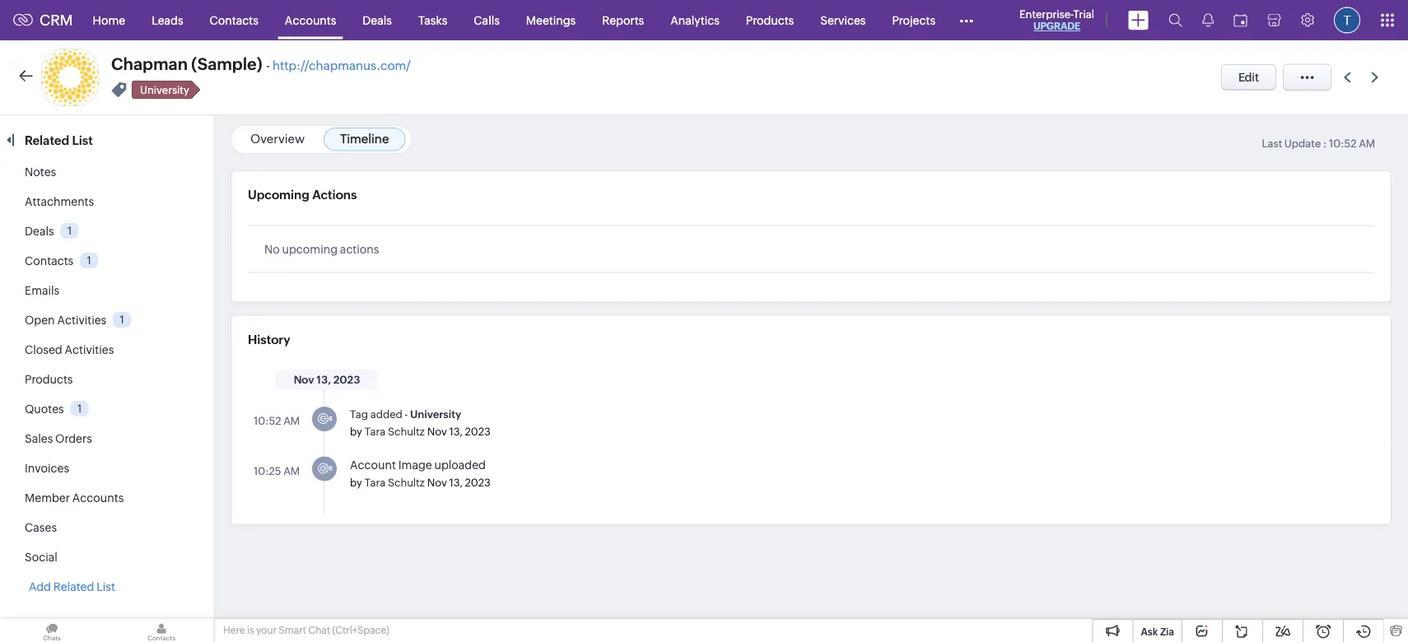 Task type: vqa. For each thing, say whether or not it's contained in the screenshot.
rightmost accounts
yes



Task type: describe. For each thing, give the bounding box(es) containing it.
activities for closed activities
[[65, 343, 114, 357]]

edit button
[[1221, 64, 1277, 91]]

actions
[[340, 243, 379, 256]]

add related list
[[29, 581, 115, 594]]

calls
[[474, 14, 500, 27]]

activities for open activities
[[57, 314, 106, 327]]

cases link
[[25, 521, 57, 535]]

open activities link
[[25, 314, 106, 327]]

add
[[29, 581, 51, 594]]

tasks
[[418, 14, 447, 27]]

member accounts
[[25, 492, 124, 505]]

tag
[[350, 409, 368, 421]]

chats image
[[0, 619, 104, 642]]

schultz inside tag added - university by tara schultz nov 13, 2023
[[388, 426, 425, 438]]

0 vertical spatial nov
[[294, 374, 314, 386]]

your
[[256, 625, 277, 636]]

tasks link
[[405, 0, 461, 40]]

:
[[1323, 138, 1327, 150]]

reports
[[602, 14, 644, 27]]

actions
[[312, 188, 357, 202]]

here is your smart chat (ctrl+space)
[[223, 625, 389, 636]]

10:25
[[254, 465, 281, 477]]

13, inside tag added - university by tara schultz nov 13, 2023
[[449, 426, 463, 438]]

1 for contacts
[[87, 254, 91, 267]]

1 for open activities
[[120, 314, 124, 326]]

chapman (sample) - http://chapmanus.com/
[[111, 55, 411, 74]]

overview
[[250, 132, 305, 146]]

am for -
[[283, 415, 300, 427]]

tara inside tag added - university by tara schultz nov 13, 2023
[[365, 426, 386, 438]]

1 vertical spatial deals
[[25, 225, 54, 238]]

open
[[25, 314, 55, 327]]

enterprise-trial upgrade
[[1020, 8, 1095, 32]]

1 vertical spatial contacts link
[[25, 254, 73, 268]]

timeline link
[[340, 132, 389, 146]]

social link
[[25, 551, 57, 564]]

- for added
[[405, 409, 408, 421]]

emails
[[25, 284, 59, 297]]

sales
[[25, 432, 53, 446]]

related list
[[25, 133, 96, 147]]

13, inside account image uploaded by tara schultz nov 13, 2023
[[449, 477, 463, 489]]

tag added - university by tara schultz nov 13, 2023
[[350, 409, 491, 438]]

projects
[[892, 14, 936, 27]]

0 vertical spatial products
[[746, 14, 794, 27]]

analytics link
[[657, 0, 733, 40]]

0 vertical spatial related
[[25, 133, 69, 147]]

previous record image
[[1344, 72, 1352, 83]]

ask zia
[[1141, 626, 1174, 637]]

by inside tag added - university by tara schultz nov 13, 2023
[[350, 426, 362, 438]]

enterprise-
[[1020, 8, 1074, 20]]

nov inside tag added - university by tara schultz nov 13, 2023
[[427, 426, 447, 438]]

nov inside account image uploaded by tara schultz nov 13, 2023
[[427, 477, 447, 489]]

closed activities link
[[25, 343, 114, 357]]

search element
[[1159, 0, 1193, 40]]

cases
[[25, 521, 57, 535]]

closed activities
[[25, 343, 114, 357]]

added
[[370, 409, 403, 421]]

http://chapmanus.com/ link
[[273, 58, 411, 73]]

leads
[[152, 14, 183, 27]]

0 vertical spatial 13,
[[317, 374, 331, 386]]

quotes
[[25, 403, 64, 416]]

0 vertical spatial university
[[140, 84, 189, 96]]

2023 inside account image uploaded by tara schultz nov 13, 2023
[[465, 477, 491, 489]]

zia
[[1160, 626, 1174, 637]]

meetings link
[[513, 0, 589, 40]]

smart
[[279, 625, 306, 636]]

here
[[223, 625, 245, 636]]

schultz inside account image uploaded by tara schultz nov 13, 2023
[[388, 477, 425, 489]]

tara inside account image uploaded by tara schultz nov 13, 2023
[[365, 477, 386, 489]]

edit
[[1239, 71, 1259, 84]]

leads link
[[138, 0, 197, 40]]

10:52 am
[[254, 415, 300, 427]]

1 vertical spatial accounts
[[72, 492, 124, 505]]

accounts link
[[272, 0, 349, 40]]

profile element
[[1324, 0, 1370, 40]]

chat
[[308, 625, 330, 636]]

emails link
[[25, 284, 59, 297]]

signals image
[[1202, 13, 1214, 27]]

analytics
[[671, 14, 720, 27]]

calls link
[[461, 0, 513, 40]]

meetings
[[526, 14, 576, 27]]

upcoming
[[248, 188, 310, 202]]

account image uploaded by tara schultz nov 13, 2023
[[350, 459, 491, 489]]

update
[[1285, 138, 1321, 150]]

2023 inside tag added - university by tara schultz nov 13, 2023
[[465, 426, 491, 438]]

chapman
[[111, 55, 188, 74]]

home link
[[80, 0, 138, 40]]

notes
[[25, 166, 56, 179]]

uploaded
[[434, 459, 486, 472]]



Task type: locate. For each thing, give the bounding box(es) containing it.
related
[[25, 133, 69, 147], [53, 581, 94, 594]]

1 vertical spatial 2023
[[465, 426, 491, 438]]

related up notes
[[25, 133, 69, 147]]

profile image
[[1334, 7, 1361, 33]]

0 vertical spatial 10:52
[[1329, 138, 1357, 150]]

0 vertical spatial by
[[350, 426, 362, 438]]

notes link
[[25, 166, 56, 179]]

no upcoming actions
[[264, 243, 379, 256]]

schultz
[[388, 426, 425, 438], [388, 477, 425, 489]]

create menu image
[[1128, 10, 1149, 30]]

1 horizontal spatial deals
[[363, 14, 392, 27]]

2023
[[333, 374, 360, 386], [465, 426, 491, 438], [465, 477, 491, 489]]

- for (sample)
[[266, 58, 270, 73]]

next record image
[[1371, 72, 1382, 83]]

overview link
[[250, 132, 305, 146]]

2 tara from the top
[[365, 477, 386, 489]]

contacts link up emails
[[25, 254, 73, 268]]

tara
[[365, 426, 386, 438], [365, 477, 386, 489]]

ask
[[1141, 626, 1158, 637]]

http://chapmanus.com/
[[273, 58, 411, 73]]

1 for quotes
[[77, 403, 82, 415]]

calendar image
[[1234, 14, 1248, 27]]

0 vertical spatial contacts
[[210, 14, 258, 27]]

projects link
[[879, 0, 949, 40]]

accounts right member
[[72, 492, 124, 505]]

1 horizontal spatial contacts link
[[197, 0, 272, 40]]

0 horizontal spatial university
[[140, 84, 189, 96]]

deals down 'attachments'
[[25, 225, 54, 238]]

reports link
[[589, 0, 657, 40]]

deals
[[363, 14, 392, 27], [25, 225, 54, 238]]

member
[[25, 492, 70, 505]]

closed
[[25, 343, 62, 357]]

open activities
[[25, 314, 106, 327]]

1 schultz from the top
[[388, 426, 425, 438]]

no
[[264, 243, 280, 256]]

nov up the image
[[427, 426, 447, 438]]

1 horizontal spatial products
[[746, 14, 794, 27]]

account
[[350, 459, 396, 472]]

0 vertical spatial tara
[[365, 426, 386, 438]]

- inside chapman (sample) - http://chapmanus.com/
[[266, 58, 270, 73]]

am
[[1359, 138, 1375, 150], [283, 415, 300, 427], [283, 465, 300, 477]]

is
[[247, 625, 254, 636]]

products link left services
[[733, 0, 807, 40]]

by
[[350, 426, 362, 438], [350, 477, 362, 489]]

1 vertical spatial related
[[53, 581, 94, 594]]

0 vertical spatial deals link
[[349, 0, 405, 40]]

schultz down added
[[388, 426, 425, 438]]

last update : 10:52 am
[[1262, 138, 1375, 150]]

deals link left tasks
[[349, 0, 405, 40]]

0 horizontal spatial -
[[266, 58, 270, 73]]

1 vertical spatial activities
[[65, 343, 114, 357]]

1 horizontal spatial products link
[[733, 0, 807, 40]]

schultz down the image
[[388, 477, 425, 489]]

- right (sample)
[[266, 58, 270, 73]]

0 vertical spatial 2023
[[333, 374, 360, 386]]

13,
[[317, 374, 331, 386], [449, 426, 463, 438], [449, 477, 463, 489]]

quotes link
[[25, 403, 64, 416]]

1 vertical spatial tara
[[365, 477, 386, 489]]

1 vertical spatial products
[[25, 373, 73, 386]]

0 horizontal spatial 10:52
[[254, 415, 281, 427]]

am right 10:25 at left
[[283, 465, 300, 477]]

10:52 right : on the right
[[1329, 138, 1357, 150]]

1 for deals
[[67, 225, 72, 237]]

activities down open activities
[[65, 343, 114, 357]]

search image
[[1169, 13, 1183, 27]]

am up 10:25 am
[[283, 415, 300, 427]]

2 vertical spatial 13,
[[449, 477, 463, 489]]

0 vertical spatial accounts
[[285, 14, 336, 27]]

member accounts link
[[25, 492, 124, 505]]

- right added
[[405, 409, 408, 421]]

last
[[1262, 138, 1283, 150]]

1 vertical spatial schultz
[[388, 477, 425, 489]]

deals link down 'attachments'
[[25, 225, 54, 238]]

contacts link
[[197, 0, 272, 40], [25, 254, 73, 268]]

university inside tag added - university by tara schultz nov 13, 2023
[[410, 409, 461, 421]]

attachments
[[25, 195, 94, 208]]

0 horizontal spatial contacts link
[[25, 254, 73, 268]]

crm
[[40, 12, 73, 29]]

sales orders link
[[25, 432, 92, 446]]

accounts
[[285, 14, 336, 27], [72, 492, 124, 505]]

deals left tasks
[[363, 14, 392, 27]]

1 up orders on the left bottom of the page
[[77, 403, 82, 415]]

0 horizontal spatial deals link
[[25, 225, 54, 238]]

0 vertical spatial products link
[[733, 0, 807, 40]]

1 by from the top
[[350, 426, 362, 438]]

upgrade
[[1034, 21, 1081, 32]]

2 by from the top
[[350, 477, 362, 489]]

1 vertical spatial 10:52
[[254, 415, 281, 427]]

trial
[[1074, 8, 1095, 20]]

0 vertical spatial activities
[[57, 314, 106, 327]]

tara down added
[[365, 426, 386, 438]]

history
[[248, 332, 290, 347]]

list
[[72, 133, 93, 147], [97, 581, 115, 594]]

image
[[398, 459, 432, 472]]

tara down account
[[365, 477, 386, 489]]

1 up open activities
[[87, 254, 91, 267]]

2023 down uploaded
[[465, 477, 491, 489]]

invoices link
[[25, 462, 69, 475]]

upcoming
[[282, 243, 338, 256]]

activities
[[57, 314, 106, 327], [65, 343, 114, 357]]

1 vertical spatial university
[[410, 409, 461, 421]]

products link up quotes link on the left
[[25, 373, 73, 386]]

2023 up uploaded
[[465, 426, 491, 438]]

10:52 up 10:25 at left
[[254, 415, 281, 427]]

Other Modules field
[[949, 7, 984, 33]]

2 schultz from the top
[[388, 477, 425, 489]]

orders
[[55, 432, 92, 446]]

0 vertical spatial list
[[72, 133, 93, 147]]

nov up 10:52 am
[[294, 374, 314, 386]]

0 vertical spatial am
[[1359, 138, 1375, 150]]

am right : on the right
[[1359, 138, 1375, 150]]

am for uploaded
[[283, 465, 300, 477]]

0 vertical spatial schultz
[[388, 426, 425, 438]]

home
[[93, 14, 125, 27]]

by down account
[[350, 477, 362, 489]]

0 horizontal spatial accounts
[[72, 492, 124, 505]]

crm link
[[13, 12, 73, 29]]

1 tara from the top
[[365, 426, 386, 438]]

1 vertical spatial list
[[97, 581, 115, 594]]

1 horizontal spatial 10:52
[[1329, 138, 1357, 150]]

upcoming actions
[[248, 188, 357, 202]]

(sample)
[[191, 55, 263, 74]]

contacts
[[210, 14, 258, 27], [25, 254, 73, 268]]

2 vertical spatial am
[[283, 465, 300, 477]]

sales orders
[[25, 432, 92, 446]]

0 horizontal spatial products
[[25, 373, 73, 386]]

contacts inside 'link'
[[210, 14, 258, 27]]

services link
[[807, 0, 879, 40]]

0 vertical spatial -
[[266, 58, 270, 73]]

1 horizontal spatial university
[[410, 409, 461, 421]]

2 vertical spatial nov
[[427, 477, 447, 489]]

list up attachments link
[[72, 133, 93, 147]]

1 vertical spatial by
[[350, 477, 362, 489]]

1 vertical spatial am
[[283, 415, 300, 427]]

10:25 am
[[254, 465, 300, 477]]

contacts up emails
[[25, 254, 73, 268]]

list right add
[[97, 581, 115, 594]]

university right added
[[410, 409, 461, 421]]

social
[[25, 551, 57, 564]]

0 horizontal spatial contacts
[[25, 254, 73, 268]]

create menu element
[[1118, 0, 1159, 40]]

contacts image
[[110, 619, 213, 642]]

deals link
[[349, 0, 405, 40], [25, 225, 54, 238]]

1 vertical spatial contacts
[[25, 254, 73, 268]]

1 vertical spatial 13,
[[449, 426, 463, 438]]

signals element
[[1193, 0, 1224, 40]]

1 horizontal spatial list
[[97, 581, 115, 594]]

1 vertical spatial products link
[[25, 373, 73, 386]]

1
[[67, 225, 72, 237], [87, 254, 91, 267], [120, 314, 124, 326], [77, 403, 82, 415]]

products link
[[733, 0, 807, 40], [25, 373, 73, 386]]

1 horizontal spatial contacts
[[210, 14, 258, 27]]

0 horizontal spatial deals
[[25, 225, 54, 238]]

0 vertical spatial contacts link
[[197, 0, 272, 40]]

accounts up http://chapmanus.com/
[[285, 14, 336, 27]]

nov down the image
[[427, 477, 447, 489]]

(ctrl+space)
[[332, 625, 389, 636]]

by down tag on the left of page
[[350, 426, 362, 438]]

products up quotes link on the left
[[25, 373, 73, 386]]

0 horizontal spatial products link
[[25, 373, 73, 386]]

timeline
[[340, 132, 389, 146]]

products
[[746, 14, 794, 27], [25, 373, 73, 386]]

0 horizontal spatial list
[[72, 133, 93, 147]]

- inside tag added - university by tara schultz nov 13, 2023
[[405, 409, 408, 421]]

products left services
[[746, 14, 794, 27]]

1 vertical spatial deals link
[[25, 225, 54, 238]]

nov 13, 2023
[[294, 374, 360, 386]]

-
[[266, 58, 270, 73], [405, 409, 408, 421]]

related right add
[[53, 581, 94, 594]]

contacts up (sample)
[[210, 14, 258, 27]]

1 vertical spatial nov
[[427, 426, 447, 438]]

0 vertical spatial deals
[[363, 14, 392, 27]]

university
[[140, 84, 189, 96], [410, 409, 461, 421]]

1 horizontal spatial deals link
[[349, 0, 405, 40]]

activities up closed activities link
[[57, 314, 106, 327]]

invoices
[[25, 462, 69, 475]]

1 down 'attachments'
[[67, 225, 72, 237]]

1 horizontal spatial accounts
[[285, 14, 336, 27]]

university down chapman at the top left of page
[[140, 84, 189, 96]]

attachments link
[[25, 195, 94, 208]]

1 right open activities link at the left
[[120, 314, 124, 326]]

10:52
[[1329, 138, 1357, 150], [254, 415, 281, 427]]

links
[[25, 623, 55, 638]]

1 horizontal spatial -
[[405, 409, 408, 421]]

2 vertical spatial 2023
[[465, 477, 491, 489]]

1 vertical spatial -
[[405, 409, 408, 421]]

2023 up tag on the left of page
[[333, 374, 360, 386]]

services
[[821, 14, 866, 27]]

by inside account image uploaded by tara schultz nov 13, 2023
[[350, 477, 362, 489]]

contacts link up (sample)
[[197, 0, 272, 40]]



